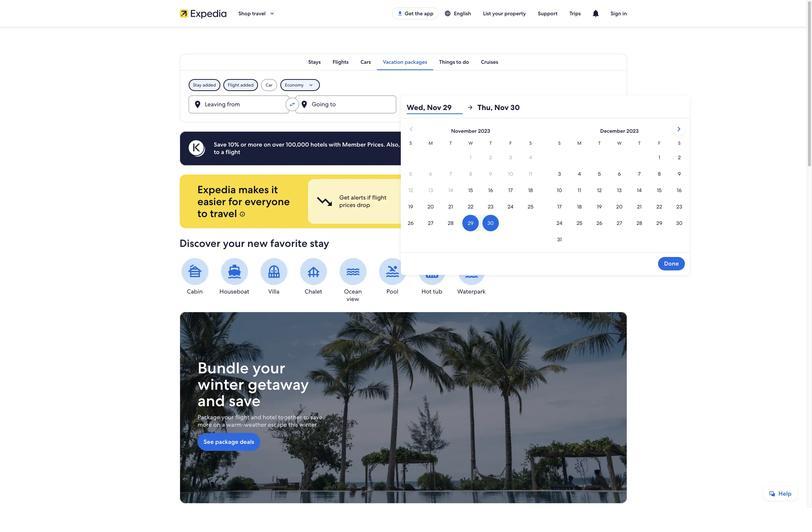 Task type: describe. For each thing, give the bounding box(es) containing it.
travel inside expedia makes it easier for everyone to travel
[[210, 207, 237, 220]]

things
[[439, 59, 455, 65]]

to inside bundle your winter getaway and save package your flight and hotel together to save more on a warm-weather escape this winter.
[[303, 413, 309, 421]]

economy button
[[281, 79, 320, 91]]

get alerts if flight prices drop
[[339, 194, 387, 209]]

on inside bundle your winter getaway and save package your flight and hotel together to save more on a warm-weather escape this winter.
[[213, 421, 220, 429]]

done button
[[659, 257, 685, 271]]

waterpark button
[[457, 258, 487, 296]]

november 2023
[[451, 128, 491, 134]]

1 t from the left
[[450, 140, 452, 146]]

hot tub button
[[417, 258, 448, 296]]

december
[[601, 128, 626, 134]]

everyone
[[245, 195, 290, 208]]

airline
[[566, 194, 582, 201]]

chalet button
[[298, 258, 329, 296]]

next month image
[[675, 125, 684, 134]]

things to do link
[[434, 54, 475, 70]]

getaway
[[248, 374, 309, 395]]

2 vertical spatial and
[[251, 413, 261, 421]]

added for stay added
[[203, 82, 216, 88]]

3 s from the left
[[559, 140, 561, 146]]

do
[[463, 59, 469, 65]]

english
[[454, 10, 471, 17]]

weather
[[244, 421, 266, 429]]

ocean
[[344, 288, 362, 296]]

save up warm-
[[229, 391, 261, 411]]

member
[[342, 141, 366, 149]]

sign in button
[[605, 4, 633, 22]]

thu,
[[478, 103, 493, 112]]

30%
[[458, 141, 471, 149]]

your for bundle
[[252, 358, 285, 378]]

discover your new favorite stay
[[180, 237, 329, 250]]

this
[[288, 421, 298, 429]]

save inside bundle flight + hotel to save
[[446, 201, 458, 209]]

earn
[[552, 194, 564, 201]]

list your property
[[483, 10, 526, 17]]

bundle flight + hotel to save
[[446, 194, 508, 209]]

stays
[[308, 59, 321, 65]]

to right up
[[451, 141, 457, 149]]

your for discover
[[223, 237, 245, 250]]

29 inside nov 29 - nov 30 button
[[430, 103, 437, 111]]

hotel inside the save 10% or more on over 100,000 hotels with member prices. also, members save up to 30% when you add a hotel to a flight
[[517, 141, 531, 149]]

winter.
[[300, 421, 318, 429]]

2023 for november 2023
[[478, 128, 491, 134]]

up
[[442, 141, 450, 149]]

list
[[483, 10, 491, 17]]

november
[[451, 128, 477, 134]]

app
[[424, 10, 434, 17]]

done
[[665, 260, 679, 268]]

tab list inside bundle your winter getaway and save main content
[[180, 54, 627, 70]]

property
[[505, 10, 526, 17]]

makes
[[239, 183, 269, 196]]

support link
[[532, 7, 564, 20]]

your for list
[[493, 10, 504, 17]]

earn airline miles and one key rewards
[[552, 194, 610, 209]]

trailing image
[[269, 10, 276, 17]]

w for november
[[469, 140, 473, 146]]

hot
[[422, 288, 432, 296]]

1 s from the left
[[410, 140, 412, 146]]

pool
[[387, 288, 399, 296]]

expedia
[[198, 183, 236, 196]]

thu, nov 30 button
[[478, 101, 534, 114]]

100,000
[[286, 141, 309, 149]]

wed, nov 29
[[407, 103, 452, 112]]

save right this
[[311, 413, 322, 421]]

see package deals
[[204, 438, 254, 446]]

to left the "10%"
[[214, 148, 220, 156]]

stay added
[[193, 82, 216, 88]]

bundle your winter getaway and save package your flight and hotel together to save more on a warm-weather escape this winter.
[[198, 358, 322, 429]]

travel sale activities deals image
[[180, 312, 627, 504]]

a right add
[[513, 141, 516, 149]]

f for december 2023
[[659, 140, 661, 146]]

car
[[266, 82, 273, 88]]

flight inside bundle flight + hotel to save
[[467, 194, 481, 201]]

w for december
[[618, 140, 622, 146]]

10%
[[228, 141, 239, 149]]

villa button
[[259, 258, 289, 296]]

3 t from the left
[[599, 140, 601, 146]]

ocean view button
[[338, 258, 368, 303]]

one
[[552, 201, 564, 209]]

swap origin and destination values image
[[289, 101, 296, 108]]

you
[[489, 141, 499, 149]]

cabin
[[187, 288, 203, 296]]

flights link
[[327, 54, 355, 70]]

stays link
[[303, 54, 327, 70]]

trips link
[[564, 7, 587, 20]]

sign
[[611, 10, 622, 17]]

cars link
[[355, 54, 377, 70]]

stay
[[193, 82, 202, 88]]

communication center icon image
[[592, 9, 601, 18]]

to inside expedia makes it easier for everyone to travel
[[198, 207, 208, 220]]

with
[[329, 141, 341, 149]]

easier
[[198, 195, 226, 208]]

m for november 2023
[[429, 140, 433, 146]]

hot tub
[[422, 288, 443, 296]]

flight inside get alerts if flight prices drop
[[372, 194, 387, 201]]

previous month image
[[407, 125, 416, 134]]

nov 29 - nov 30
[[417, 103, 462, 111]]

+
[[482, 194, 486, 201]]

over
[[272, 141, 285, 149]]

villa
[[268, 288, 280, 296]]

save 10% or more on over 100,000 hotels with member prices. also, members save up to 30% when you add a hotel to a flight
[[214, 141, 531, 156]]

bundle for your
[[198, 358, 249, 378]]

a left the "10%"
[[221, 148, 224, 156]]

if
[[367, 194, 371, 201]]

expedia makes it easier for everyone to travel
[[198, 183, 290, 220]]

prices
[[339, 201, 355, 209]]



Task type: locate. For each thing, give the bounding box(es) containing it.
1 vertical spatial on
[[213, 421, 220, 429]]

save left up
[[429, 141, 441, 149]]

1 horizontal spatial on
[[264, 141, 271, 149]]

0 vertical spatial get
[[405, 10, 414, 17]]

2 horizontal spatial hotel
[[517, 141, 531, 149]]

0 horizontal spatial m
[[429, 140, 433, 146]]

30 right -
[[455, 103, 462, 111]]

to right + on the right of page
[[503, 194, 508, 201]]

1 horizontal spatial more
[[248, 141, 262, 149]]

wed, nov 29 button
[[407, 101, 463, 114]]

3 out of 3 element
[[521, 179, 623, 224]]

and inside earn airline miles and one key rewards
[[599, 194, 610, 201]]

1 2023 from the left
[[478, 128, 491, 134]]

shop travel
[[239, 10, 266, 17]]

30 right thu,
[[511, 103, 520, 112]]

to
[[457, 59, 462, 65], [451, 141, 457, 149], [214, 148, 220, 156], [503, 194, 508, 201], [198, 207, 208, 220], [303, 413, 309, 421]]

drop
[[357, 201, 370, 209]]

trips
[[570, 10, 581, 17]]

favorite
[[271, 237, 308, 250]]

stay
[[310, 237, 329, 250]]

2 t from the left
[[490, 140, 492, 146]]

it
[[272, 183, 278, 196]]

nov 29 - nov 30 button
[[401, 96, 488, 113]]

cruises link
[[475, 54, 505, 70]]

travel left trailing image
[[252, 10, 266, 17]]

t down december
[[599, 140, 601, 146]]

for
[[229, 195, 242, 208]]

29 left -
[[430, 103, 437, 111]]

flight left + on the right of page
[[467, 194, 481, 201]]

0 horizontal spatial 2023
[[478, 128, 491, 134]]

discover
[[180, 237, 221, 250]]

the
[[415, 10, 423, 17]]

1 vertical spatial more
[[198, 421, 212, 429]]

flight left or
[[226, 148, 240, 156]]

0 horizontal spatial bundle
[[198, 358, 249, 378]]

29 right -
[[443, 103, 452, 112]]

see
[[204, 438, 214, 446]]

on
[[264, 141, 271, 149], [213, 421, 220, 429]]

added right stay
[[203, 82, 216, 88]]

support
[[538, 10, 558, 17]]

w down november 2023
[[469, 140, 473, 146]]

on left warm-
[[213, 421, 220, 429]]

2 2023 from the left
[[627, 128, 639, 134]]

t right the when
[[490, 140, 492, 146]]

2 out of 3 element
[[414, 179, 516, 224]]

bundle inside bundle flight + hotel to save
[[446, 194, 465, 201]]

1 horizontal spatial and
[[251, 413, 261, 421]]

0 horizontal spatial travel
[[210, 207, 237, 220]]

1 horizontal spatial get
[[405, 10, 414, 17]]

and up the package
[[198, 391, 225, 411]]

to left do
[[457, 59, 462, 65]]

get inside get alerts if flight prices drop
[[339, 194, 350, 201]]

waterpark
[[458, 288, 486, 296]]

a left warm-
[[222, 421, 225, 429]]

1 vertical spatial bundle
[[198, 358, 249, 378]]

prices.
[[368, 141, 385, 149]]

bundle inside bundle your winter getaway and save package your flight and hotel together to save more on a warm-weather escape this winter.
[[198, 358, 249, 378]]

get left alerts
[[339, 194, 350, 201]]

small image
[[445, 10, 451, 17]]

0 horizontal spatial w
[[469, 140, 473, 146]]

1 horizontal spatial 2023
[[627, 128, 639, 134]]

0 vertical spatial hotel
[[517, 141, 531, 149]]

escape
[[268, 421, 287, 429]]

save inside the save 10% or more on over 100,000 hotels with member prices. also, members save up to 30% when you add a hotel to a flight
[[429, 141, 441, 149]]

tub
[[433, 288, 443, 296]]

travel inside dropdown button
[[252, 10, 266, 17]]

1 f from the left
[[510, 140, 512, 146]]

a
[[513, 141, 516, 149], [221, 148, 224, 156], [222, 421, 225, 429]]

t right up
[[450, 140, 452, 146]]

travel left xsmall image
[[210, 207, 237, 220]]

more inside the save 10% or more on over 100,000 hotels with member prices. also, members save up to 30% when you add a hotel to a flight
[[248, 141, 262, 149]]

miles
[[584, 194, 598, 201]]

download the app button image
[[397, 10, 403, 16]]

t down december 2023
[[639, 140, 641, 146]]

added right flight at top
[[241, 82, 254, 88]]

added for flight added
[[241, 82, 254, 88]]

flight
[[228, 82, 239, 88]]

pool button
[[377, 258, 408, 296]]

bundle for flight
[[446, 194, 465, 201]]

save
[[214, 141, 227, 149]]

0 horizontal spatial get
[[339, 194, 350, 201]]

expedia logo image
[[180, 8, 227, 19]]

0 horizontal spatial added
[[203, 82, 216, 88]]

bundle your winter getaway and save main content
[[0, 27, 807, 508]]

flight added
[[228, 82, 254, 88]]

1 m from the left
[[429, 140, 433, 146]]

1 vertical spatial hotel
[[487, 194, 501, 201]]

flight inside bundle your winter getaway and save package your flight and hotel together to save more on a warm-weather escape this winter.
[[235, 413, 249, 421]]

2 f from the left
[[659, 140, 661, 146]]

1 horizontal spatial m
[[578, 140, 582, 146]]

1 vertical spatial get
[[339, 194, 350, 201]]

to right this
[[303, 413, 309, 421]]

in
[[623, 10, 627, 17]]

0 horizontal spatial and
[[198, 391, 225, 411]]

2 w from the left
[[618, 140, 622, 146]]

cars
[[361, 59, 371, 65]]

0 horizontal spatial 29
[[430, 103, 437, 111]]

members
[[402, 141, 428, 149]]

december 2023
[[601, 128, 639, 134]]

list your property link
[[477, 7, 532, 20]]

2023 for december 2023
[[627, 128, 639, 134]]

shop travel button
[[233, 4, 282, 22]]

houseboat button
[[219, 258, 250, 296]]

4 t from the left
[[639, 140, 641, 146]]

w
[[469, 140, 473, 146], [618, 140, 622, 146]]

2023 right december
[[627, 128, 639, 134]]

w down december 2023
[[618, 140, 622, 146]]

2023
[[478, 128, 491, 134], [627, 128, 639, 134]]

hotel
[[517, 141, 531, 149], [487, 194, 501, 201], [263, 413, 277, 421]]

0 horizontal spatial more
[[198, 421, 212, 429]]

tab list
[[180, 54, 627, 70]]

1 horizontal spatial 30
[[511, 103, 520, 112]]

0 horizontal spatial hotel
[[263, 413, 277, 421]]

flight up deals
[[235, 413, 249, 421]]

and right miles
[[599, 194, 610, 201]]

and right warm-
[[251, 413, 261, 421]]

to inside bundle flight + hotel to save
[[503, 194, 508, 201]]

chalet
[[305, 288, 322, 296]]

0 vertical spatial on
[[264, 141, 271, 149]]

0 horizontal spatial on
[[213, 421, 220, 429]]

0 vertical spatial more
[[248, 141, 262, 149]]

see package deals link
[[198, 433, 260, 451]]

save left + on the right of page
[[446, 201, 458, 209]]

2 m from the left
[[578, 140, 582, 146]]

1 horizontal spatial 29
[[443, 103, 452, 112]]

1 horizontal spatial w
[[618, 140, 622, 146]]

packages
[[405, 59, 428, 65]]

travel
[[252, 10, 266, 17], [210, 207, 237, 220]]

1 vertical spatial and
[[198, 391, 225, 411]]

2 added from the left
[[241, 82, 254, 88]]

wed,
[[407, 103, 426, 112]]

get right the download the app button icon at the left of the page
[[405, 10, 414, 17]]

xsmall image
[[240, 211, 246, 217]]

s
[[410, 140, 412, 146], [530, 140, 532, 146], [559, 140, 561, 146], [679, 140, 681, 146]]

f for november 2023
[[510, 140, 512, 146]]

vacation packages link
[[377, 54, 434, 70]]

ocean view
[[344, 288, 362, 303]]

1 w from the left
[[469, 140, 473, 146]]

2 vertical spatial hotel
[[263, 413, 277, 421]]

cruises
[[481, 59, 499, 65]]

1 horizontal spatial f
[[659, 140, 661, 146]]

2 horizontal spatial and
[[599, 194, 610, 201]]

hotel inside bundle your winter getaway and save package your flight and hotel together to save more on a warm-weather escape this winter.
[[263, 413, 277, 421]]

a inside bundle your winter getaway and save package your flight and hotel together to save more on a warm-weather escape this winter.
[[222, 421, 225, 429]]

1 out of 3 element
[[308, 179, 410, 224]]

tab list containing stays
[[180, 54, 627, 70]]

package
[[198, 413, 220, 421]]

get inside 'link'
[[405, 10, 414, 17]]

add
[[501, 141, 511, 149]]

2023 up the when
[[478, 128, 491, 134]]

flight
[[226, 148, 240, 156], [372, 194, 387, 201], [467, 194, 481, 201], [235, 413, 249, 421]]

vacation packages
[[383, 59, 428, 65]]

29
[[443, 103, 452, 112], [430, 103, 437, 111]]

30 inside thu, nov 30 button
[[511, 103, 520, 112]]

thu, nov 30
[[478, 103, 520, 112]]

0 vertical spatial and
[[599, 194, 610, 201]]

get for get alerts if flight prices drop
[[339, 194, 350, 201]]

things to do
[[439, 59, 469, 65]]

save
[[429, 141, 441, 149], [446, 201, 458, 209], [229, 391, 261, 411], [311, 413, 322, 421]]

and
[[599, 194, 610, 201], [198, 391, 225, 411], [251, 413, 261, 421]]

0 vertical spatial bundle
[[446, 194, 465, 201]]

economy
[[285, 82, 304, 88]]

1 vertical spatial travel
[[210, 207, 237, 220]]

4 s from the left
[[679, 140, 681, 146]]

flight inside the save 10% or more on over 100,000 hotels with member prices. also, members save up to 30% when you add a hotel to a flight
[[226, 148, 240, 156]]

get for get the app
[[405, 10, 414, 17]]

m for december 2023
[[578, 140, 582, 146]]

more right or
[[248, 141, 262, 149]]

to down expedia
[[198, 207, 208, 220]]

flight right if
[[372, 194, 387, 201]]

get the app
[[405, 10, 434, 17]]

hotels
[[311, 141, 328, 149]]

cabin button
[[180, 258, 210, 296]]

29 inside wed, nov 29 button
[[443, 103, 452, 112]]

alerts
[[351, 194, 366, 201]]

to inside the things to do link
[[457, 59, 462, 65]]

flights
[[333, 59, 349, 65]]

key
[[566, 201, 575, 209]]

hotel left together
[[263, 413, 277, 421]]

30
[[511, 103, 520, 112], [455, 103, 462, 111]]

1 horizontal spatial travel
[[252, 10, 266, 17]]

more up see on the bottom left
[[198, 421, 212, 429]]

0 horizontal spatial 30
[[455, 103, 462, 111]]

on left over
[[264, 141, 271, 149]]

warm-
[[226, 421, 244, 429]]

1 horizontal spatial hotel
[[487, 194, 501, 201]]

vacation
[[383, 59, 404, 65]]

more inside bundle your winter getaway and save package your flight and hotel together to save more on a warm-weather escape this winter.
[[198, 421, 212, 429]]

on inside the save 10% or more on over 100,000 hotels with member prices. also, members save up to 30% when you add a hotel to a flight
[[264, 141, 271, 149]]

1 horizontal spatial bundle
[[446, 194, 465, 201]]

1 horizontal spatial added
[[241, 82, 254, 88]]

hotel right add
[[517, 141, 531, 149]]

2 s from the left
[[530, 140, 532, 146]]

30 inside nov 29 - nov 30 button
[[455, 103, 462, 111]]

your
[[493, 10, 504, 17], [223, 237, 245, 250], [252, 358, 285, 378], [221, 413, 234, 421]]

nov
[[427, 103, 442, 112], [495, 103, 509, 112], [417, 103, 429, 111], [442, 103, 453, 111]]

hotel inside bundle flight + hotel to save
[[487, 194, 501, 201]]

shop
[[239, 10, 251, 17]]

hotel right + on the right of page
[[487, 194, 501, 201]]

0 horizontal spatial f
[[510, 140, 512, 146]]

1 added from the left
[[203, 82, 216, 88]]

0 vertical spatial travel
[[252, 10, 266, 17]]



Task type: vqa. For each thing, say whether or not it's contained in the screenshot.
members
yes



